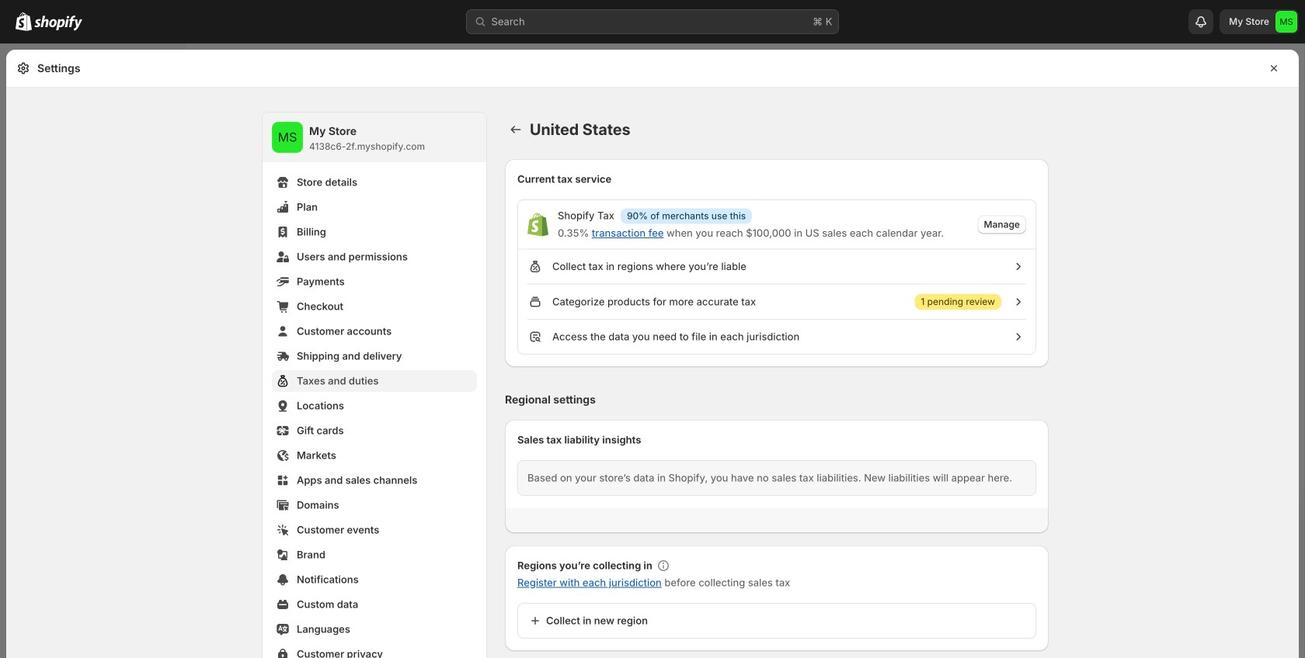 Task type: describe. For each thing, give the bounding box(es) containing it.
my store image
[[272, 122, 303, 153]]



Task type: vqa. For each thing, say whether or not it's contained in the screenshot.
the bottom to
no



Task type: locate. For each thing, give the bounding box(es) containing it.
my store image
[[1276, 11, 1297, 33]]

shopify image
[[34, 15, 82, 31]]

shopify image
[[16, 12, 32, 31]]

shop settings menu element
[[263, 113, 486, 659]]

settings dialog
[[6, 50, 1299, 659]]



